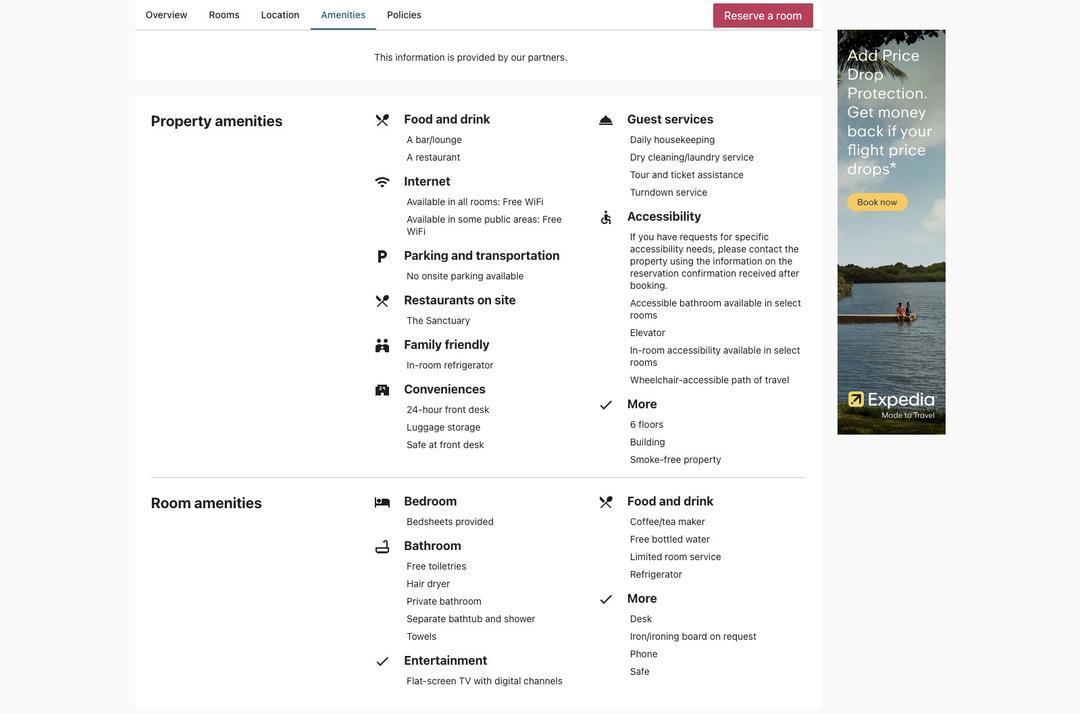 Task type: vqa. For each thing, say whether or not it's contained in the screenshot.
"close" image at the right bottom
no



Task type: describe. For each thing, give the bounding box(es) containing it.
flat-
[[407, 676, 427, 687]]

restaurants
[[404, 293, 475, 307]]

24-hour front desk luggage storage safe at front desk
[[407, 404, 490, 451]]

please
[[718, 243, 747, 255]]

room inside if you have requests for specific accessibility needs, please contact the property using the information on the reservation confirmation received after booking. accessible bathroom available in select rooms elevator in-room accessibility available in select rooms wheelchair-accessible path of travel
[[643, 344, 665, 356]]

daily housekeeping dry cleaning/laundry service tour and ticket assistance turndown service
[[630, 134, 754, 198]]

maker
[[679, 516, 705, 528]]

booking.
[[630, 280, 668, 291]]

rooms:
[[470, 196, 501, 207]]

areas:
[[514, 213, 540, 225]]

safe for 24-hour front desk luggage storage safe at front desk
[[407, 439, 426, 451]]

this
[[374, 51, 393, 63]]

contact
[[749, 243, 783, 255]]

bathroom inside if you have requests for specific accessibility needs, please contact the property using the information on the reservation confirmation received after booking. accessible bathroom available in select rooms elevator in-room accessibility available in select rooms wheelchair-accessible path of travel
[[680, 297, 722, 309]]

at
[[429, 439, 437, 451]]

parking and transportation
[[404, 248, 560, 263]]

bathroom
[[404, 539, 461, 553]]

1 vertical spatial desk
[[463, 439, 484, 451]]

private
[[407, 596, 437, 607]]

hair
[[407, 578, 425, 590]]

in- inside if you have requests for specific accessibility needs, please contact the property using the information on the reservation confirmation received after booking. accessible bathroom available in select rooms elevator in-room accessibility available in select rooms wheelchair-accessible path of travel
[[630, 344, 643, 356]]

phone
[[630, 649, 658, 660]]

daily
[[630, 134, 652, 145]]

is
[[448, 51, 455, 63]]

hand sanitizer provided
[[374, 15, 478, 26]]

property inside if you have requests for specific accessibility needs, please contact the property using the information on the reservation confirmation received after booking. accessible bathroom available in select rooms elevator in-room accessibility available in select rooms wheelchair-accessible path of travel
[[630, 255, 668, 267]]

request
[[724, 631, 757, 642]]

amenities link
[[310, 0, 376, 30]]

desk
[[630, 613, 652, 625]]

a
[[768, 9, 774, 21]]

1 vertical spatial accessibility
[[668, 344, 721, 356]]

safe for desk iron/ironing board on request phone safe
[[630, 666, 650, 678]]

bedsheets provided
[[407, 516, 494, 528]]

water
[[686, 534, 710, 545]]

accessible
[[630, 297, 677, 309]]

more for 6 floors
[[628, 397, 657, 411]]

assistance
[[698, 169, 744, 180]]

policies
[[387, 9, 422, 20]]

housekeeping
[[654, 134, 715, 145]]

food and drink for coffee/tea maker
[[628, 494, 714, 509]]

desk iron/ironing board on request phone safe
[[630, 613, 757, 678]]

shower
[[504, 613, 536, 625]]

flat-screen tv with digital channels
[[407, 676, 563, 687]]

limited
[[630, 551, 663, 563]]

location link
[[250, 0, 310, 30]]

restaurant
[[416, 151, 460, 163]]

no
[[407, 270, 419, 282]]

drink for coffee/tea maker
[[684, 494, 714, 509]]

on inside if you have requests for specific accessibility needs, please contact the property using the information on the reservation confirmation received after booking. accessible bathroom available in select rooms elevator in-room accessibility available in select rooms wheelchair-accessible path of travel
[[765, 255, 776, 267]]

and up bar/lounge
[[436, 112, 458, 126]]

towels
[[407, 631, 437, 642]]

no onsite parking available
[[407, 270, 524, 282]]

0 vertical spatial desk
[[469, 404, 490, 415]]

1 vertical spatial select
[[774, 344, 801, 356]]

path
[[732, 374, 751, 386]]

0 vertical spatial accessibility
[[630, 243, 684, 255]]

if
[[630, 231, 636, 242]]

0 horizontal spatial wifi
[[407, 226, 426, 237]]

restaurants on site
[[404, 293, 516, 307]]

0 vertical spatial available
[[486, 270, 524, 282]]

on inside desk iron/ironing board on request phone safe
[[710, 631, 721, 642]]

free inside free toiletries hair dryer private bathroom separate bathtub and shower towels
[[407, 561, 426, 572]]

bottled
[[652, 534, 683, 545]]

screen
[[427, 676, 457, 687]]

free up the areas:
[[503, 196, 522, 207]]

in left all
[[448, 196, 456, 207]]

information inside if you have requests for specific accessibility needs, please contact the property using the information on the reservation confirmation received after booking. accessible bathroom available in select rooms elevator in-room accessibility available in select rooms wheelchair-accessible path of travel
[[713, 255, 763, 267]]

overview
[[146, 9, 187, 20]]

free toiletries hair dryer private bathroom separate bathtub and shower towels
[[407, 561, 536, 642]]

toiletries
[[429, 561, 467, 572]]

room inside "button"
[[776, 9, 802, 21]]

dryer
[[427, 578, 450, 590]]

0 vertical spatial wifi
[[525, 196, 544, 207]]

2 vertical spatial available
[[724, 344, 762, 356]]

the sanctuary
[[407, 315, 470, 326]]

board
[[682, 631, 708, 642]]

by
[[498, 51, 509, 63]]

digital
[[495, 676, 521, 687]]

bedroom
[[404, 494, 457, 509]]

reserve a room button
[[714, 3, 813, 27]]

0 vertical spatial provided
[[440, 15, 478, 26]]

the
[[407, 315, 424, 326]]

free inside coffee/tea maker free bottled water limited room service refrigerator
[[630, 534, 650, 545]]

hand
[[374, 15, 398, 26]]

bar/lounge
[[416, 134, 462, 145]]

elevator
[[630, 327, 666, 338]]

sanitizer
[[400, 15, 437, 26]]

0 horizontal spatial in-
[[407, 359, 419, 371]]

policies link
[[376, 0, 432, 30]]

reserve a room
[[725, 9, 802, 21]]

separate
[[407, 613, 446, 625]]

food and drink for a bar/lounge
[[404, 112, 491, 126]]

building
[[630, 436, 665, 448]]

amenities for property amenities
[[215, 112, 283, 130]]

cleaning/laundry
[[648, 151, 720, 163]]

2 a from the top
[[407, 151, 413, 163]]

reservation
[[630, 267, 679, 279]]

rooms link
[[198, 0, 250, 30]]

room inside coffee/tea maker free bottled water limited room service refrigerator
[[665, 551, 688, 563]]

amenities
[[321, 9, 366, 20]]

1 vertical spatial front
[[440, 439, 461, 451]]

iron/ironing
[[630, 631, 680, 642]]

24-
[[407, 404, 423, 415]]

6
[[630, 419, 636, 430]]

2 rooms from the top
[[630, 357, 658, 368]]

services
[[665, 112, 714, 126]]

bathroom inside free toiletries hair dryer private bathroom separate bathtub and shower towels
[[440, 596, 482, 607]]



Task type: locate. For each thing, give the bounding box(es) containing it.
free
[[503, 196, 522, 207], [543, 213, 562, 225], [630, 534, 650, 545], [407, 561, 426, 572]]

0 horizontal spatial food
[[404, 112, 433, 126]]

room down the bottled
[[665, 551, 688, 563]]

2 horizontal spatial on
[[765, 255, 776, 267]]

in- down family at the left of the page
[[407, 359, 419, 371]]

0 horizontal spatial on
[[477, 293, 492, 307]]

1 vertical spatial available
[[724, 297, 762, 309]]

1 vertical spatial information
[[713, 255, 763, 267]]

and left shower
[[485, 613, 502, 625]]

select up travel
[[774, 344, 801, 356]]

0 vertical spatial on
[[765, 255, 776, 267]]

refrigerator
[[630, 569, 683, 580]]

guest
[[628, 112, 662, 126]]

free up limited
[[630, 534, 650, 545]]

accessibility down have in the top of the page
[[630, 243, 684, 255]]

available up parking
[[407, 213, 445, 225]]

and inside free toiletries hair dryer private bathroom separate bathtub and shower towels
[[485, 613, 502, 625]]

a
[[407, 134, 413, 145], [407, 151, 413, 163]]

1 vertical spatial service
[[676, 186, 708, 198]]

turndown
[[630, 186, 674, 198]]

tour
[[630, 169, 650, 180]]

free
[[664, 454, 681, 465]]

tv
[[459, 676, 471, 687]]

rooms down accessible
[[630, 309, 658, 321]]

room
[[776, 9, 802, 21], [643, 344, 665, 356], [419, 359, 442, 371], [665, 551, 688, 563]]

bathroom up the bathtub
[[440, 596, 482, 607]]

coffee/tea maker free bottled water limited room service refrigerator
[[630, 516, 722, 580]]

desk up storage
[[469, 404, 490, 415]]

0 horizontal spatial drink
[[461, 112, 491, 126]]

1 horizontal spatial wifi
[[525, 196, 544, 207]]

drink up maker
[[684, 494, 714, 509]]

room down family at the left of the page
[[419, 359, 442, 371]]

if you have requests for specific accessibility needs, please contact the property using the information on the reservation confirmation received after booking. accessible bathroom available in select rooms elevator in-room accessibility available in select rooms wheelchair-accessible path of travel
[[630, 231, 801, 386]]

safe inside desk iron/ironing board on request phone safe
[[630, 666, 650, 678]]

available
[[486, 270, 524, 282], [724, 297, 762, 309], [724, 344, 762, 356]]

requests
[[680, 231, 718, 242]]

safe inside 24-hour front desk luggage storage safe at front desk
[[407, 439, 426, 451]]

information left is at the left of page
[[395, 51, 445, 63]]

bathroom down confirmation
[[680, 297, 722, 309]]

in- down elevator
[[630, 344, 643, 356]]

received
[[739, 267, 777, 279]]

coffee/tea
[[630, 516, 676, 528]]

channels
[[524, 676, 563, 687]]

provided right is at the left of page
[[457, 51, 496, 63]]

on right board
[[710, 631, 721, 642]]

0 vertical spatial in-
[[630, 344, 643, 356]]

1 vertical spatial on
[[477, 293, 492, 307]]

overview link
[[135, 0, 198, 30]]

1 vertical spatial drink
[[684, 494, 714, 509]]

our
[[511, 51, 526, 63]]

list
[[135, 0, 821, 30]]

1 horizontal spatial in-
[[630, 344, 643, 356]]

transportation
[[476, 248, 560, 263]]

room amenities
[[151, 494, 262, 512]]

0 vertical spatial food
[[404, 112, 433, 126]]

list containing overview
[[135, 0, 821, 30]]

2 vertical spatial provided
[[456, 516, 494, 528]]

0 horizontal spatial safe
[[407, 439, 426, 451]]

1 vertical spatial provided
[[457, 51, 496, 63]]

in-room refrigerator
[[407, 359, 494, 371]]

family friendly
[[404, 338, 490, 352]]

1 vertical spatial food
[[628, 494, 657, 509]]

food and drink up coffee/tea
[[628, 494, 714, 509]]

1 horizontal spatial information
[[713, 255, 763, 267]]

6 floors building smoke-free property
[[630, 419, 722, 465]]

available down internet at the left top
[[407, 196, 445, 207]]

front right at
[[440, 439, 461, 451]]

1 vertical spatial rooms
[[630, 357, 658, 368]]

front up storage
[[445, 404, 466, 415]]

information down please
[[713, 255, 763, 267]]

1 horizontal spatial safe
[[630, 666, 650, 678]]

0 vertical spatial bathroom
[[680, 297, 722, 309]]

have
[[657, 231, 678, 242]]

1 vertical spatial safe
[[630, 666, 650, 678]]

free right the areas:
[[543, 213, 562, 225]]

more up desk
[[628, 592, 657, 606]]

1 a from the top
[[407, 134, 413, 145]]

food up bar/lounge
[[404, 112, 433, 126]]

property inside 6 floors building smoke-free property
[[684, 454, 722, 465]]

and up no onsite parking available
[[451, 248, 473, 263]]

on down contact
[[765, 255, 776, 267]]

accessible
[[683, 374, 729, 386]]

service down the ticket
[[676, 186, 708, 198]]

safe down phone
[[630, 666, 650, 678]]

and inside daily housekeeping dry cleaning/laundry service tour and ticket assistance turndown service
[[652, 169, 669, 180]]

0 vertical spatial more
[[628, 397, 657, 411]]

amenities right room
[[194, 494, 262, 512]]

provided up is at the left of page
[[440, 15, 478, 26]]

in down received
[[765, 297, 772, 309]]

2 vertical spatial on
[[710, 631, 721, 642]]

bedsheets
[[407, 516, 453, 528]]

available in all rooms: free wifi available in some public areas: free wifi
[[407, 196, 562, 237]]

sanctuary
[[426, 315, 470, 326]]

service
[[723, 151, 754, 163], [676, 186, 708, 198], [690, 551, 722, 563]]

guest services
[[628, 112, 714, 126]]

available down transportation
[[486, 270, 524, 282]]

1 vertical spatial available
[[407, 213, 445, 225]]

0 vertical spatial amenities
[[215, 112, 283, 130]]

0 vertical spatial a
[[407, 134, 413, 145]]

parking
[[404, 248, 449, 263]]

desk
[[469, 404, 490, 415], [463, 439, 484, 451]]

friendly
[[445, 338, 490, 352]]

1 rooms from the top
[[630, 309, 658, 321]]

1 horizontal spatial property
[[684, 454, 722, 465]]

food for coffee/tea maker
[[628, 494, 657, 509]]

1 vertical spatial property
[[684, 454, 722, 465]]

wifi up the areas:
[[525, 196, 544, 207]]

available down received
[[724, 297, 762, 309]]

service up the assistance
[[723, 151, 754, 163]]

food and drink up bar/lounge
[[404, 112, 491, 126]]

0 vertical spatial food and drink
[[404, 112, 491, 126]]

0 vertical spatial property
[[630, 255, 668, 267]]

and up 'turndown'
[[652, 169, 669, 180]]

refrigerator
[[444, 359, 494, 371]]

a left bar/lounge
[[407, 134, 413, 145]]

wheelchair-
[[630, 374, 683, 386]]

1 horizontal spatial on
[[710, 631, 721, 642]]

amenities for room amenities
[[194, 494, 262, 512]]

drink
[[461, 112, 491, 126], [684, 494, 714, 509]]

1 vertical spatial bathroom
[[440, 596, 482, 607]]

1 vertical spatial a
[[407, 151, 413, 163]]

front
[[445, 404, 466, 415], [440, 439, 461, 451]]

confirmation
[[682, 267, 737, 279]]

1 available from the top
[[407, 196, 445, 207]]

ticket
[[671, 169, 695, 180]]

rooms
[[209, 9, 240, 20]]

0 vertical spatial drink
[[461, 112, 491, 126]]

0 horizontal spatial bathroom
[[440, 596, 482, 607]]

room
[[151, 494, 191, 512]]

all
[[458, 196, 468, 207]]

1 horizontal spatial drink
[[684, 494, 714, 509]]

0 vertical spatial rooms
[[630, 309, 658, 321]]

property up reservation
[[630, 255, 668, 267]]

dry
[[630, 151, 646, 163]]

food up coffee/tea
[[628, 494, 657, 509]]

food
[[404, 112, 433, 126], [628, 494, 657, 509]]

floors
[[639, 419, 664, 430]]

room down elevator
[[643, 344, 665, 356]]

bathtub
[[449, 613, 483, 625]]

a left the restaurant
[[407, 151, 413, 163]]

drink for a bar/lounge
[[461, 112, 491, 126]]

more up floors
[[628, 397, 657, 411]]

hour
[[423, 404, 443, 415]]

accessibility up accessible
[[668, 344, 721, 356]]

more for desk
[[628, 592, 657, 606]]

in up travel
[[764, 344, 772, 356]]

0 horizontal spatial property
[[630, 255, 668, 267]]

select down after
[[775, 297, 801, 309]]

service inside coffee/tea maker free bottled water limited room service refrigerator
[[690, 551, 722, 563]]

1 horizontal spatial food and drink
[[628, 494, 714, 509]]

partners.
[[528, 51, 568, 63]]

onsite
[[422, 270, 448, 282]]

0 horizontal spatial food and drink
[[404, 112, 491, 126]]

2 vertical spatial service
[[690, 551, 722, 563]]

accessibility
[[628, 209, 702, 223]]

on
[[765, 255, 776, 267], [477, 293, 492, 307], [710, 631, 721, 642]]

a bar/lounge a restaurant
[[407, 134, 462, 163]]

1 vertical spatial amenities
[[194, 494, 262, 512]]

1 vertical spatial more
[[628, 592, 657, 606]]

1 horizontal spatial food
[[628, 494, 657, 509]]

0 vertical spatial service
[[723, 151, 754, 163]]

2 more from the top
[[628, 592, 657, 606]]

in left the some
[[448, 213, 456, 225]]

safe left at
[[407, 439, 426, 451]]

with
[[474, 676, 492, 687]]

safe
[[407, 439, 426, 451], [630, 666, 650, 678]]

1 vertical spatial in-
[[407, 359, 419, 371]]

0 vertical spatial front
[[445, 404, 466, 415]]

entertainment
[[404, 654, 488, 668]]

1 more from the top
[[628, 397, 657, 411]]

drink up bar/lounge
[[461, 112, 491, 126]]

specific
[[735, 231, 769, 242]]

wifi up parking
[[407, 226, 426, 237]]

this information is provided by our partners.
[[374, 51, 568, 63]]

rooms up wheelchair-
[[630, 357, 658, 368]]

conveniences
[[404, 382, 486, 396]]

0 vertical spatial safe
[[407, 439, 426, 451]]

1 vertical spatial wifi
[[407, 226, 426, 237]]

free up "hair"
[[407, 561, 426, 572]]

0 vertical spatial available
[[407, 196, 445, 207]]

property right free
[[684, 454, 722, 465]]

smoke-
[[630, 454, 664, 465]]

amenities right 'property'
[[215, 112, 283, 130]]

desk down storage
[[463, 439, 484, 451]]

for
[[721, 231, 733, 242]]

location
[[261, 9, 300, 20]]

reserve
[[725, 9, 765, 21]]

food for a bar/lounge
[[404, 112, 433, 126]]

2 available from the top
[[407, 213, 445, 225]]

internet
[[404, 174, 451, 188]]

accessibility
[[630, 243, 684, 255], [668, 344, 721, 356]]

0 vertical spatial information
[[395, 51, 445, 63]]

room right a at the top right of page
[[776, 9, 802, 21]]

available up path
[[724, 344, 762, 356]]

0 vertical spatial select
[[775, 297, 801, 309]]

property amenities
[[151, 112, 283, 130]]

provided right bedsheets
[[456, 516, 494, 528]]

on left site
[[477, 293, 492, 307]]

and up coffee/tea
[[659, 494, 681, 509]]

1 horizontal spatial bathroom
[[680, 297, 722, 309]]

1 vertical spatial food and drink
[[628, 494, 714, 509]]

0 horizontal spatial information
[[395, 51, 445, 63]]

food and drink
[[404, 112, 491, 126], [628, 494, 714, 509]]

wifi
[[525, 196, 544, 207], [407, 226, 426, 237]]

property
[[151, 112, 212, 130]]

service down water
[[690, 551, 722, 563]]



